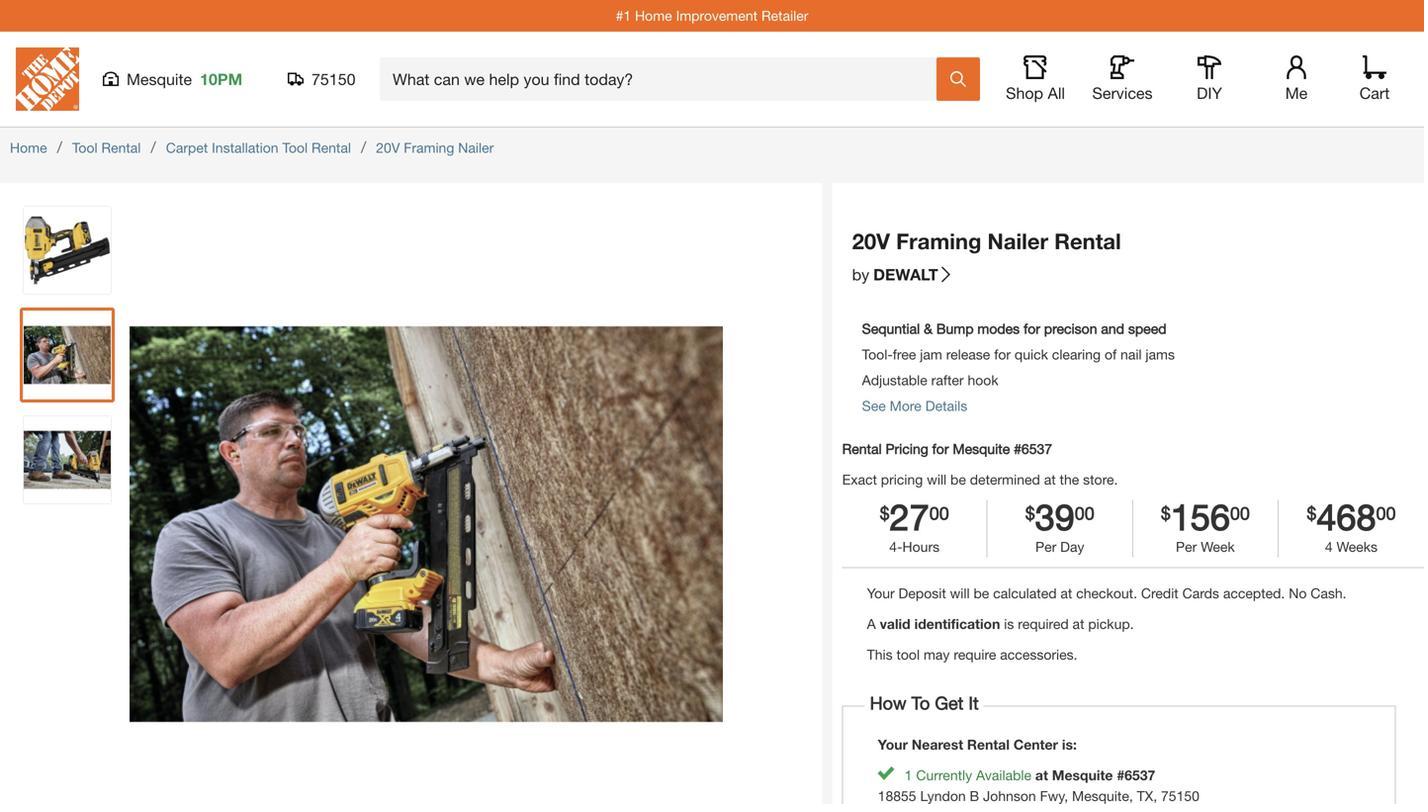 Task type: locate. For each thing, give the bounding box(es) containing it.
diy button
[[1178, 55, 1242, 103]]

at left "pickup."
[[1073, 616, 1085, 632]]

4 00 from the left
[[1377, 503, 1397, 524]]

$ inside $ 39 00
[[1026, 503, 1036, 524]]

nail
[[1121, 346, 1142, 363]]

1 vertical spatial be
[[974, 585, 990, 602]]

for right pricing
[[933, 441, 949, 457]]

pricing
[[886, 441, 929, 457]]

1 horizontal spatial tool
[[282, 140, 308, 156]]

cash.
[[1311, 585, 1347, 602]]

$ 39 00
[[1026, 496, 1095, 538]]

carpet
[[166, 140, 208, 156]]

be for calculated
[[974, 585, 990, 602]]

accessories.
[[1001, 647, 1078, 663]]

tool
[[72, 140, 98, 156], [282, 140, 308, 156]]

1 horizontal spatial home
[[635, 7, 673, 24]]

00 inside $ 39 00
[[1075, 503, 1095, 524]]

valid
[[880, 616, 911, 632]]

0 vertical spatial nailer
[[458, 140, 494, 156]]

home
[[635, 7, 673, 24], [10, 140, 47, 156]]

1 vertical spatial your
[[878, 737, 908, 753]]

tool right home link
[[72, 140, 98, 156]]

1 horizontal spatial mesquite
[[953, 441, 1010, 457]]

1 horizontal spatial 6537
[[1125, 768, 1156, 784]]

0 horizontal spatial be
[[951, 471, 967, 488]]

1 horizontal spatial per
[[1177, 539, 1198, 555]]

nailer for 20v framing nailer
[[458, 140, 494, 156]]

3 00 from the left
[[1231, 503, 1251, 524]]

1 vertical spatial nailer
[[988, 228, 1049, 254]]

your up 1
[[878, 737, 908, 753]]

exact pricing will be determined at the store.
[[843, 471, 1118, 488]]

per left day
[[1036, 539, 1057, 555]]

$ inside $ 156 00
[[1161, 503, 1171, 524]]

at
[[1045, 471, 1056, 488], [1061, 585, 1073, 602], [1073, 616, 1085, 632], [1036, 768, 1049, 784]]

1 currently available at mesquite # 6537
[[905, 768, 1156, 784]]

cart
[[1360, 84, 1390, 102]]

1 vertical spatial will
[[951, 585, 970, 602]]

mesquite 10pm
[[127, 70, 242, 89]]

0 horizontal spatial framing
[[404, 140, 455, 156]]

per week
[[1177, 539, 1236, 555]]

0 vertical spatial be
[[951, 471, 967, 488]]

1 vertical spatial home
[[10, 140, 47, 156]]

00 inside $ 27 00
[[930, 503, 950, 524]]

for up quick
[[1024, 321, 1041, 337]]

will
[[927, 471, 947, 488], [951, 585, 970, 602]]

home down the home depot logo
[[10, 140, 47, 156]]

calculated
[[994, 585, 1057, 602]]

0 horizontal spatial tool
[[72, 140, 98, 156]]

at for determined
[[1045, 471, 1056, 488]]

will up identification at the bottom right of page
[[951, 585, 970, 602]]

1 horizontal spatial be
[[974, 585, 990, 602]]

sequntial
[[862, 321, 920, 337]]

framing for 20v framing nailer rental
[[897, 228, 982, 254]]

2 vertical spatial mesquite
[[1053, 768, 1114, 784]]

to
[[912, 693, 930, 714]]

0 vertical spatial framing
[[404, 140, 455, 156]]

your deposit will be calculated at checkout. credit cards accepted. no cash.
[[867, 585, 1347, 602]]

tool
[[897, 647, 920, 663]]

20v framing nailer 2.1 image
[[24, 312, 111, 399]]

be for determined
[[951, 471, 967, 488]]

00
[[930, 503, 950, 524], [1075, 503, 1095, 524], [1231, 503, 1251, 524], [1377, 503, 1397, 524]]

2 tool from the left
[[282, 140, 308, 156]]

home right #1
[[635, 7, 673, 24]]

services button
[[1091, 55, 1155, 103]]

identification
[[915, 616, 1001, 632]]

be
[[951, 471, 967, 488], [974, 585, 990, 602]]

the
[[1060, 471, 1080, 488]]

27 dollars and 00 cents element
[[843, 496, 987, 538], [890, 496, 930, 538], [880, 500, 890, 534], [930, 500, 950, 534]]

$ inside $ 468 00
[[1307, 503, 1317, 524]]

me button
[[1266, 55, 1329, 103]]

$ for 39
[[1026, 503, 1036, 524]]

jam
[[920, 346, 943, 363]]

be down 'rental pricing for mesquite # 6537'
[[951, 471, 967, 488]]

pickup.
[[1089, 616, 1134, 632]]

details
[[926, 398, 968, 414]]

1 horizontal spatial framing
[[897, 228, 982, 254]]

00 inside $ 156 00
[[1231, 503, 1251, 524]]

6537
[[1022, 441, 1053, 457], [1125, 768, 1156, 784]]

2 vertical spatial for
[[933, 441, 949, 457]]

156 dollars and 00 cents element
[[1134, 496, 1278, 538], [1171, 496, 1231, 538], [1161, 500, 1171, 534], [1231, 500, 1251, 534]]

0 horizontal spatial for
[[933, 441, 949, 457]]

shop
[[1006, 84, 1044, 102]]

accepted.
[[1224, 585, 1286, 602]]

deposit
[[899, 585, 947, 602]]

00 up hours
[[930, 503, 950, 524]]

will down 'rental pricing for mesquite # 6537'
[[927, 471, 947, 488]]

for down modes
[[995, 346, 1011, 363]]

per for 156
[[1177, 539, 1198, 555]]

at left "the"
[[1045, 471, 1056, 488]]

your up a
[[867, 585, 895, 602]]

#
[[1014, 441, 1022, 457], [1117, 768, 1125, 784]]

1 per from the left
[[1036, 539, 1057, 555]]

468 dollars and 00 cents element containing $
[[1307, 500, 1317, 534]]

2 00 from the left
[[1075, 503, 1095, 524]]

by
[[853, 265, 870, 284]]

carpet installation tool rental
[[166, 140, 351, 156]]

more
[[890, 398, 922, 414]]

your
[[867, 585, 895, 602], [878, 737, 908, 753]]

468 dollars and 00 cents element
[[1279, 496, 1425, 538], [1317, 496, 1377, 538], [1307, 500, 1317, 534], [1377, 500, 1397, 534]]

0 vertical spatial #
[[1014, 441, 1022, 457]]

1 vertical spatial framing
[[897, 228, 982, 254]]

carpet installation tool rental link
[[166, 140, 351, 156]]

4
[[1326, 539, 1333, 555]]

2 horizontal spatial for
[[1024, 321, 1041, 337]]

75150 button
[[288, 69, 356, 89]]

1 00 from the left
[[930, 503, 950, 524]]

week
[[1201, 539, 1236, 555]]

1 $ from the left
[[880, 503, 890, 524]]

1 vertical spatial for
[[995, 346, 1011, 363]]

per left "week"
[[1177, 539, 1198, 555]]

free
[[893, 346, 917, 363]]

clearing
[[1053, 346, 1101, 363]]

$ inside $ 27 00
[[880, 503, 890, 524]]

00 up "week"
[[1231, 503, 1251, 524]]

installation
[[212, 140, 279, 156]]

1 vertical spatial mesquite
[[953, 441, 1010, 457]]

00 up day
[[1075, 503, 1095, 524]]

1 horizontal spatial #
[[1117, 768, 1125, 784]]

your nearest rental center is:
[[878, 737, 1077, 753]]

0 horizontal spatial #
[[1014, 441, 1022, 457]]

1 horizontal spatial 20v
[[853, 228, 891, 254]]

no
[[1289, 585, 1307, 602]]

0 vertical spatial for
[[1024, 321, 1041, 337]]

39 dollars and 00 cents element containing 00
[[1075, 500, 1095, 534]]

00 inside $ 468 00
[[1377, 503, 1397, 524]]

mesquite
[[127, 70, 192, 89], [953, 441, 1010, 457], [1053, 768, 1114, 784]]

rental up available
[[968, 737, 1010, 753]]

mesquite up exact pricing will be determined at the store.
[[953, 441, 1010, 457]]

at up required
[[1061, 585, 1073, 602]]

1 horizontal spatial nailer
[[988, 228, 1049, 254]]

be up a valid identification is required at pickup.
[[974, 585, 990, 602]]

mesquite left 10pm
[[127, 70, 192, 89]]

at down center
[[1036, 768, 1049, 784]]

0 horizontal spatial 20v
[[376, 140, 400, 156]]

rental up precison
[[1055, 228, 1122, 254]]

will for deposit
[[951, 585, 970, 602]]

it
[[969, 693, 979, 714]]

#1 home improvement retailer
[[616, 7, 809, 24]]

a
[[867, 616, 876, 632]]

2 $ from the left
[[1026, 503, 1036, 524]]

0 vertical spatial will
[[927, 471, 947, 488]]

156 dollars and 00 cents element containing 00
[[1231, 500, 1251, 534]]

available
[[977, 768, 1032, 784]]

0 horizontal spatial mesquite
[[127, 70, 192, 89]]

20v framing nailer link
[[376, 140, 494, 156]]

00 up weeks
[[1377, 503, 1397, 524]]

rental left "carpet"
[[101, 140, 141, 156]]

1 vertical spatial #
[[1117, 768, 1125, 784]]

center
[[1014, 737, 1059, 753]]

rental up exact
[[843, 441, 882, 457]]

3 $ from the left
[[1161, 503, 1171, 524]]

1 horizontal spatial for
[[995, 346, 1011, 363]]

tool right installation
[[282, 140, 308, 156]]

at for calculated
[[1061, 585, 1073, 602]]

how to get it
[[865, 693, 984, 714]]

1 vertical spatial 6537
[[1125, 768, 1156, 784]]

2 per from the left
[[1177, 539, 1198, 555]]

mesquite down is:
[[1053, 768, 1114, 784]]

$ for 27
[[880, 503, 890, 524]]

day
[[1061, 539, 1085, 555]]

1 horizontal spatial will
[[951, 585, 970, 602]]

1 vertical spatial 20v
[[853, 228, 891, 254]]

What can we help you find today? search field
[[393, 58, 936, 100]]

0 vertical spatial your
[[867, 585, 895, 602]]

0 horizontal spatial nailer
[[458, 140, 494, 156]]

4 $ from the left
[[1307, 503, 1317, 524]]

0 vertical spatial 20v
[[376, 140, 400, 156]]

0 vertical spatial 6537
[[1022, 441, 1053, 457]]

0 horizontal spatial per
[[1036, 539, 1057, 555]]

#1
[[616, 7, 631, 24]]

may
[[924, 647, 950, 663]]

0 horizontal spatial will
[[927, 471, 947, 488]]

39 dollars and 00 cents element
[[988, 496, 1133, 538], [1036, 496, 1075, 538], [1026, 500, 1036, 534], [1075, 500, 1095, 534]]



Task type: describe. For each thing, give the bounding box(es) containing it.
00 for 156
[[1231, 503, 1251, 524]]

rental down 75150
[[312, 140, 351, 156]]

20v for 20v framing nailer
[[376, 140, 400, 156]]

determined
[[970, 471, 1041, 488]]

27 dollars and 00 cents element containing 00
[[930, 500, 950, 534]]

0 horizontal spatial 6537
[[1022, 441, 1053, 457]]

and
[[1102, 321, 1125, 337]]

currently
[[917, 768, 973, 784]]

0 vertical spatial mesquite
[[127, 70, 192, 89]]

tool-
[[862, 346, 893, 363]]

how
[[870, 693, 907, 714]]

dewalt
[[874, 265, 939, 284]]

of
[[1105, 346, 1117, 363]]

see more details link
[[862, 398, 968, 414]]

will for pricing
[[927, 471, 947, 488]]

20v framing nailer
[[376, 140, 494, 156]]

00 for 27
[[930, 503, 950, 524]]

hours
[[903, 539, 940, 555]]

20v framing nailer 1.0 image
[[24, 207, 111, 294]]

framing for 20v framing nailer
[[404, 140, 455, 156]]

39
[[1036, 496, 1075, 538]]

home link
[[10, 140, 47, 156]]

4-
[[890, 539, 903, 555]]

tool rental link
[[72, 140, 141, 156]]

exact
[[843, 471, 878, 488]]

$ 468 00
[[1307, 496, 1397, 538]]

get
[[935, 693, 964, 714]]

pricing
[[881, 471, 923, 488]]

per for 39
[[1036, 539, 1057, 555]]

nearest
[[912, 737, 964, 753]]

4-hours
[[890, 539, 940, 555]]

1 tool from the left
[[72, 140, 98, 156]]

0 horizontal spatial home
[[10, 140, 47, 156]]

cart link
[[1354, 55, 1397, 103]]

adjustable
[[862, 372, 928, 388]]

diy
[[1197, 84, 1223, 102]]

20v framing nailer 3.2 image
[[24, 417, 111, 504]]

this tool may require accessories.
[[867, 647, 1078, 663]]

nailer for 20v framing nailer rental
[[988, 228, 1049, 254]]

$ for 468
[[1307, 503, 1317, 524]]

75150
[[312, 70, 356, 89]]

this
[[867, 647, 893, 663]]

156
[[1171, 496, 1231, 538]]

see
[[862, 398, 886, 414]]

speed
[[1129, 321, 1167, 337]]

release
[[947, 346, 991, 363]]

required
[[1018, 616, 1069, 632]]

sequntial & bump modes for precison and speed tool-free jam release for quick clearing of nail jams adjustable rafter hook see more details
[[862, 321, 1175, 414]]

require
[[954, 647, 997, 663]]

per day
[[1036, 539, 1085, 555]]

your for your deposit will be calculated at checkout. credit cards accepted. no cash.
[[867, 585, 895, 602]]

$ 27 00
[[880, 496, 950, 538]]

00 for 39
[[1075, 503, 1095, 524]]

is:
[[1063, 737, 1077, 753]]

$ 156 00
[[1161, 496, 1251, 538]]

4 weeks
[[1326, 539, 1378, 555]]

your for your nearest rental center is:
[[878, 737, 908, 753]]

at for required
[[1073, 616, 1085, 632]]

rafter
[[932, 372, 964, 388]]

credit
[[1142, 585, 1179, 602]]

the home depot logo image
[[16, 47, 79, 111]]

1
[[905, 768, 913, 784]]

precison
[[1045, 321, 1098, 337]]

156 dollars and 00 cents element containing $
[[1161, 500, 1171, 534]]

rental pricing for mesquite # 6537
[[843, 441, 1053, 457]]

jams
[[1146, 346, 1175, 363]]

quick
[[1015, 346, 1049, 363]]

$ for 156
[[1161, 503, 1171, 524]]

weeks
[[1337, 539, 1378, 555]]

me
[[1286, 84, 1308, 102]]

is
[[1005, 616, 1015, 632]]

improvement
[[676, 7, 758, 24]]

shop all button
[[1004, 55, 1068, 103]]

20v for 20v framing nailer rental
[[853, 228, 891, 254]]

store.
[[1084, 471, 1118, 488]]

00 for 468
[[1377, 503, 1397, 524]]

468
[[1317, 496, 1377, 538]]

bump
[[937, 321, 974, 337]]

tool rental
[[72, 140, 141, 156]]

cards
[[1183, 585, 1220, 602]]

2 horizontal spatial mesquite
[[1053, 768, 1114, 784]]

27
[[890, 496, 930, 538]]

all
[[1048, 84, 1066, 102]]

20v framing nailer rental
[[853, 228, 1122, 254]]

39 dollars and 00 cents element containing $
[[1026, 500, 1036, 534]]

checkout.
[[1077, 585, 1138, 602]]

shop all
[[1006, 84, 1066, 102]]

a valid identification is required at pickup.
[[867, 616, 1134, 632]]

hook
[[968, 372, 999, 388]]

27 dollars and 00 cents element containing $
[[880, 500, 890, 534]]

modes
[[978, 321, 1020, 337]]

468 dollars and 00 cents element containing 00
[[1377, 500, 1397, 534]]

0 vertical spatial home
[[635, 7, 673, 24]]



Task type: vqa. For each thing, say whether or not it's contained in the screenshot.
"clearing"
yes



